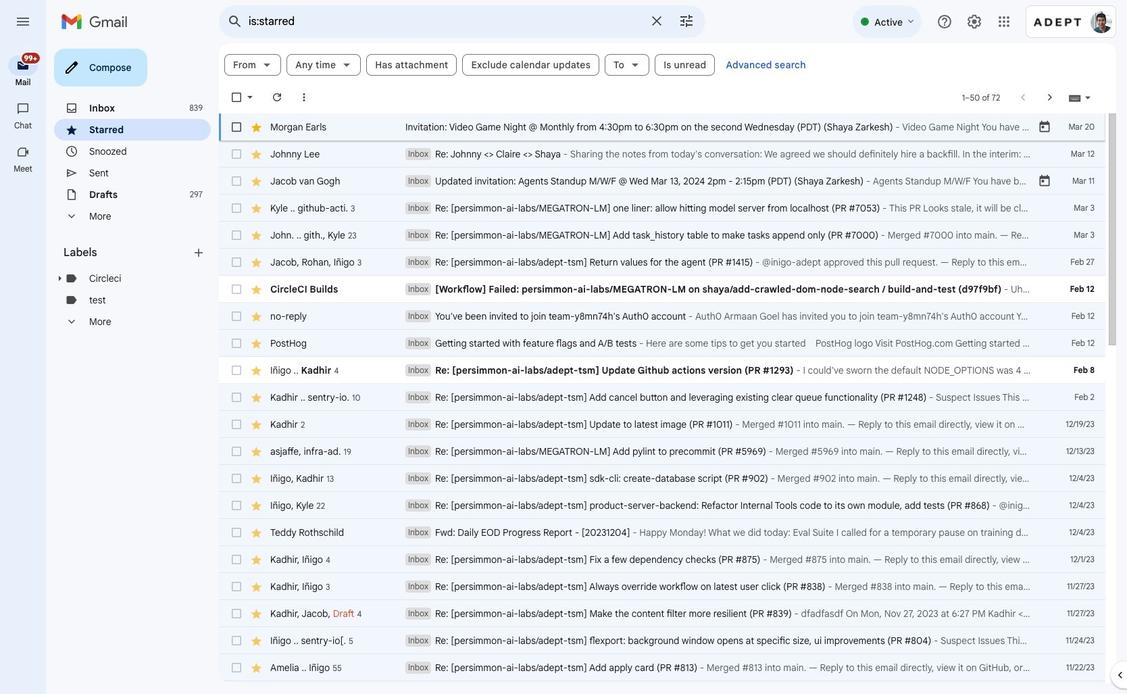 Task type: locate. For each thing, give the bounding box(es) containing it.
select input tool image
[[1084, 92, 1092, 102]]

refresh image
[[270, 91, 284, 104]]

18 row from the top
[[219, 573, 1106, 600]]

8 row from the top
[[219, 303, 1106, 330]]

None checkbox
[[230, 91, 243, 104], [230, 120, 243, 134], [230, 147, 243, 161], [230, 174, 243, 188], [230, 283, 243, 296], [230, 391, 243, 404], [230, 418, 243, 431], [230, 445, 243, 458], [230, 526, 243, 539], [230, 607, 243, 621], [230, 634, 243, 648], [230, 661, 243, 675], [230, 91, 243, 104], [230, 120, 243, 134], [230, 147, 243, 161], [230, 174, 243, 188], [230, 283, 243, 296], [230, 391, 243, 404], [230, 418, 243, 431], [230, 445, 243, 458], [230, 526, 243, 539], [230, 607, 243, 621], [230, 634, 243, 648], [230, 661, 243, 675]]

4 row from the top
[[219, 195, 1106, 222]]

12 row from the top
[[219, 411, 1106, 438]]

16 row from the top
[[219, 519, 1106, 546]]

navigation
[[0, 43, 47, 694]]

22 row from the top
[[219, 681, 1106, 694]]

15 row from the top
[[219, 492, 1106, 519]]

19 row from the top
[[219, 600, 1106, 627]]

6 row from the top
[[219, 249, 1106, 276]]

heading
[[0, 77, 46, 88], [0, 120, 46, 131], [0, 164, 46, 174], [64, 246, 192, 260]]

9 row from the top
[[219, 330, 1106, 357]]

row
[[219, 114, 1106, 141], [219, 141, 1106, 168], [219, 168, 1106, 195], [219, 195, 1106, 222], [219, 222, 1106, 249], [219, 249, 1106, 276], [219, 276, 1106, 303], [219, 303, 1106, 330], [219, 330, 1106, 357], [219, 357, 1106, 384], [219, 384, 1106, 411], [219, 411, 1106, 438], [219, 438, 1106, 465], [219, 465, 1106, 492], [219, 492, 1106, 519], [219, 519, 1106, 546], [219, 546, 1106, 573], [219, 573, 1106, 600], [219, 600, 1106, 627], [219, 627, 1106, 654], [219, 654, 1106, 681], [219, 681, 1106, 694]]

gmail image
[[61, 8, 135, 35]]

1 row from the top
[[219, 114, 1106, 141]]

None checkbox
[[230, 201, 243, 215], [230, 228, 243, 242], [230, 256, 243, 269], [230, 310, 243, 323], [230, 337, 243, 350], [230, 364, 243, 377], [230, 472, 243, 485], [230, 499, 243, 512], [230, 553, 243, 566], [230, 580, 243, 594], [230, 201, 243, 215], [230, 228, 243, 242], [230, 256, 243, 269], [230, 310, 243, 323], [230, 337, 243, 350], [230, 364, 243, 377], [230, 472, 243, 485], [230, 499, 243, 512], [230, 553, 243, 566], [230, 580, 243, 594]]

14 row from the top
[[219, 465, 1106, 492]]

Search in mail search field
[[219, 5, 706, 38]]



Task type: vqa. For each thing, say whether or not it's contained in the screenshot.
quit thick bright angry's Sept
no



Task type: describe. For each thing, give the bounding box(es) containing it.
21 row from the top
[[219, 654, 1106, 681]]

3 row from the top
[[219, 168, 1106, 195]]

20 row from the top
[[219, 627, 1106, 654]]

Search in mail text field
[[249, 15, 641, 28]]

search in mail image
[[223, 9, 247, 34]]

main menu image
[[15, 14, 31, 30]]

17 row from the top
[[219, 546, 1106, 573]]

calendar event image
[[1038, 120, 1052, 134]]

11 row from the top
[[219, 384, 1106, 411]]

clear search image
[[644, 7, 671, 34]]

13 row from the top
[[219, 438, 1106, 465]]

2 row from the top
[[219, 141, 1106, 168]]

calendar event image
[[1038, 174, 1052, 188]]

older image
[[1044, 91, 1057, 104]]

settings image
[[967, 14, 983, 30]]

5 row from the top
[[219, 222, 1106, 249]]

10 row from the top
[[219, 357, 1106, 384]]

more email options image
[[297, 91, 311, 104]]

7 row from the top
[[219, 276, 1106, 303]]

advanced search options image
[[673, 7, 700, 34]]

support image
[[937, 14, 953, 30]]



